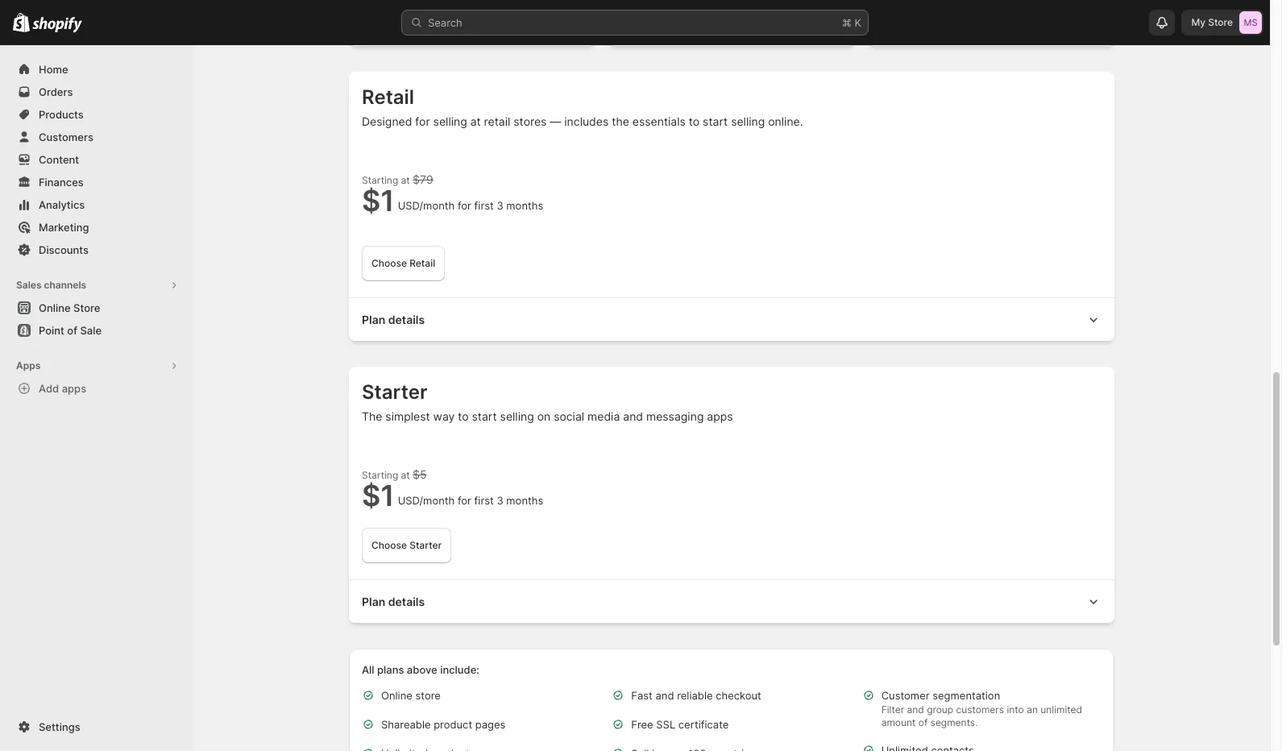 Task type: vqa. For each thing, say whether or not it's contained in the screenshot.
the 0.00 text box at the bottom left of page
no



Task type: describe. For each thing, give the bounding box(es) containing it.
apps button
[[10, 355, 184, 377]]

all plans above include:
[[362, 664, 480, 676]]

at for starting at $5 $1 usd/month for first 3 months
[[401, 469, 410, 481]]

stores
[[514, 114, 547, 128]]

into
[[1007, 704, 1025, 716]]

choose retail
[[372, 257, 435, 269]]

retail inside choose retail link
[[410, 257, 435, 269]]

0 horizontal spatial selling
[[433, 114, 467, 128]]

plan for $1
[[362, 595, 386, 608]]

to inside starter the simplest way to start selling on social media and messaging apps
[[458, 410, 469, 423]]

includes
[[565, 114, 609, 128]]

channels
[[44, 279, 86, 291]]

apps
[[16, 360, 41, 372]]

3 for starting at $79 $1 usd/month for first 3 months
[[497, 199, 504, 212]]

my store image
[[1240, 11, 1263, 34]]

for for starting at $5 $1 usd/month for first 3 months
[[458, 494, 472, 507]]

amount
[[882, 717, 916, 729]]

add apps
[[39, 382, 86, 395]]

online store
[[381, 689, 441, 702]]

$1 for starting at $5 $1 usd/month for first 3 months
[[362, 478, 395, 514]]

the
[[362, 410, 382, 423]]

and inside customer segmentation filter and group customers into an unlimited amount of segments.
[[907, 704, 925, 716]]

online store button
[[0, 297, 193, 319]]

group
[[927, 704, 954, 716]]

⌘ k
[[842, 16, 862, 29]]

designed
[[362, 114, 412, 128]]

content link
[[10, 148, 184, 171]]

add
[[39, 382, 59, 395]]

fast
[[632, 689, 653, 702]]

choose for choose starter
[[372, 539, 407, 551]]

k
[[855, 16, 862, 29]]

customers
[[957, 704, 1005, 716]]

—
[[550, 114, 561, 128]]

first for starting at $5 $1 usd/month for first 3 months
[[475, 494, 494, 507]]

start inside starter the simplest way to start selling on social media and messaging apps
[[472, 410, 497, 423]]

the
[[612, 114, 630, 128]]

usd/month for starting at $79 $1 usd/month for first 3 months
[[398, 199, 455, 212]]

my store
[[1192, 16, 1234, 28]]

content
[[39, 153, 79, 166]]

home link
[[10, 58, 184, 81]]

way
[[433, 410, 455, 423]]

starting at $79 $1 usd/month for first 3 months
[[362, 173, 544, 218]]

sale
[[80, 324, 102, 337]]

all
[[362, 664, 375, 676]]

include:
[[440, 664, 480, 676]]

months for starting at $79 $1 usd/month for first 3 months
[[507, 199, 544, 212]]

shopify image
[[32, 17, 82, 33]]

online.
[[769, 114, 804, 128]]

finances link
[[10, 171, 184, 193]]

orders link
[[10, 81, 184, 103]]

reliable
[[677, 689, 713, 702]]

finances
[[39, 176, 84, 189]]

starter the simplest way to start selling on social media and messaging apps
[[362, 381, 733, 423]]

2 horizontal spatial selling
[[731, 114, 765, 128]]

point of sale link
[[10, 319, 184, 342]]

fast and reliable checkout
[[632, 689, 762, 702]]

certificate
[[679, 718, 729, 731]]

discounts
[[39, 243, 89, 256]]

settings
[[39, 721, 80, 734]]

analytics link
[[10, 193, 184, 216]]

choose retail link
[[362, 246, 445, 281]]

shareable product pages
[[381, 718, 506, 731]]

above
[[407, 664, 438, 676]]

add apps button
[[10, 377, 184, 400]]

choose for choose retail
[[372, 257, 407, 269]]

an
[[1027, 704, 1038, 716]]

marketing link
[[10, 216, 184, 239]]

selling inside starter the simplest way to start selling on social media and messaging apps
[[500, 410, 534, 423]]

plan details button for $1
[[349, 580, 1115, 623]]

store for my store
[[1209, 16, 1234, 28]]

store for online store
[[73, 302, 100, 314]]

pages
[[475, 718, 506, 731]]

plan details for selling
[[362, 312, 425, 326]]

segments.
[[931, 717, 978, 729]]

customers
[[39, 131, 93, 144]]

orders
[[39, 85, 73, 98]]

settings link
[[10, 716, 184, 738]]

products
[[39, 108, 84, 121]]

shareable
[[381, 718, 431, 731]]

choose starter link
[[362, 528, 452, 564]]

segmentation
[[933, 689, 1001, 702]]

free
[[632, 718, 654, 731]]

$5
[[413, 468, 427, 481]]



Task type: locate. For each thing, give the bounding box(es) containing it.
0 horizontal spatial list
[[362, 0, 583, 33]]

1 months from the top
[[507, 199, 544, 212]]

1 plan details button from the top
[[349, 297, 1115, 341]]

1 vertical spatial online
[[381, 689, 413, 702]]

at inside the starting at $79 $1 usd/month for first 3 months
[[401, 174, 410, 186]]

online down plans
[[381, 689, 413, 702]]

2 vertical spatial at
[[401, 469, 410, 481]]

1 vertical spatial at
[[401, 174, 410, 186]]

1 horizontal spatial apps
[[707, 410, 733, 423]]

usd/month down $5
[[398, 494, 455, 507]]

starting for starting at $5 $1 usd/month for first 3 months
[[362, 469, 398, 481]]

online inside button
[[39, 302, 71, 314]]

1 plan details from the top
[[362, 312, 425, 326]]

1 vertical spatial details
[[388, 595, 425, 608]]

1 horizontal spatial online
[[381, 689, 413, 702]]

2 vertical spatial for
[[458, 494, 472, 507]]

1 vertical spatial apps
[[707, 410, 733, 423]]

1 vertical spatial months
[[507, 494, 544, 507]]

usd/month down $79
[[398, 199, 455, 212]]

and right media
[[623, 410, 643, 423]]

starter inside starter the simplest way to start selling on social media and messaging apps
[[362, 381, 428, 404]]

details for $1
[[388, 595, 425, 608]]

details
[[388, 312, 425, 326], [388, 595, 425, 608]]

checkout
[[716, 689, 762, 702]]

first for starting at $79 $1 usd/month for first 3 months
[[475, 199, 494, 212]]

1 vertical spatial of
[[919, 717, 928, 729]]

online for online store
[[39, 302, 71, 314]]

starting for starting at $79 $1 usd/month for first 3 months
[[362, 174, 398, 186]]

details down choose starter link at the bottom of page
[[388, 595, 425, 608]]

online store link
[[10, 297, 184, 319]]

and inside starter the simplest way to start selling on social media and messaging apps
[[623, 410, 643, 423]]

1 horizontal spatial store
[[1209, 16, 1234, 28]]

plan down choose retail link
[[362, 312, 386, 326]]

$1 inside starting at $5 $1 usd/month for first 3 months
[[362, 478, 395, 514]]

retail down the starting at $79 $1 usd/month for first 3 months
[[410, 257, 435, 269]]

marketing
[[39, 221, 89, 234]]

$1
[[362, 183, 395, 218], [362, 478, 395, 514]]

plan details down choose retail link
[[362, 312, 425, 326]]

starter down starting at $5 $1 usd/month for first 3 months
[[410, 539, 442, 551]]

details for selling
[[388, 312, 425, 326]]

months inside starting at $5 $1 usd/month for first 3 months
[[507, 494, 544, 507]]

2 $1 from the top
[[362, 478, 395, 514]]

0 vertical spatial first
[[475, 199, 494, 212]]

2 list from the left
[[622, 0, 842, 33]]

plan details for $1
[[362, 595, 425, 608]]

usd/month
[[398, 199, 455, 212], [398, 494, 455, 507]]

2 first from the top
[[475, 494, 494, 507]]

2 plan from the top
[[362, 595, 386, 608]]

apps inside add apps button
[[62, 382, 86, 395]]

1 vertical spatial plan details button
[[349, 580, 1115, 623]]

1 vertical spatial and
[[656, 689, 674, 702]]

0 vertical spatial starting
[[362, 174, 398, 186]]

2 usd/month from the top
[[398, 494, 455, 507]]

0 vertical spatial starter
[[362, 381, 428, 404]]

0 vertical spatial store
[[1209, 16, 1234, 28]]

sales
[[16, 279, 42, 291]]

0 vertical spatial start
[[703, 114, 728, 128]]

apps inside starter the simplest way to start selling on social media and messaging apps
[[707, 410, 733, 423]]

online
[[39, 302, 71, 314], [381, 689, 413, 702]]

discounts link
[[10, 239, 184, 261]]

point of sale button
[[0, 319, 193, 342]]

and
[[623, 410, 643, 423], [656, 689, 674, 702], [907, 704, 925, 716]]

1 vertical spatial plan details
[[362, 595, 425, 608]]

plan
[[362, 312, 386, 326], [362, 595, 386, 608]]

1 list from the left
[[362, 0, 583, 33]]

1 first from the top
[[475, 199, 494, 212]]

of
[[67, 324, 77, 337], [919, 717, 928, 729]]

0 vertical spatial usd/month
[[398, 199, 455, 212]]

1 usd/month from the top
[[398, 199, 455, 212]]

at inside retail designed for selling at retail stores — includes the essentials to start selling online.
[[471, 114, 481, 128]]

shopify image
[[13, 13, 30, 32]]

1 plan from the top
[[362, 312, 386, 326]]

0 vertical spatial choose
[[372, 257, 407, 269]]

0 vertical spatial online
[[39, 302, 71, 314]]

2 choose from the top
[[372, 539, 407, 551]]

media
[[588, 410, 620, 423]]

of inside customer segmentation filter and group customers into an unlimited amount of segments.
[[919, 717, 928, 729]]

customer
[[882, 689, 930, 702]]

0 horizontal spatial to
[[458, 410, 469, 423]]

1 vertical spatial plan
[[362, 595, 386, 608]]

details down choose retail link
[[388, 312, 425, 326]]

plan details button for selling
[[349, 297, 1115, 341]]

0 vertical spatial to
[[689, 114, 700, 128]]

store inside online store link
[[73, 302, 100, 314]]

customer segmentation filter and group customers into an unlimited amount of segments.
[[882, 689, 1083, 729]]

search
[[428, 16, 463, 29]]

0 vertical spatial 3
[[497, 199, 504, 212]]

3 inside the starting at $79 $1 usd/month for first 3 months
[[497, 199, 504, 212]]

plan for selling
[[362, 312, 386, 326]]

1 vertical spatial for
[[458, 199, 472, 212]]

1 vertical spatial usd/month
[[398, 494, 455, 507]]

first inside the starting at $79 $1 usd/month for first 3 months
[[475, 199, 494, 212]]

usd/month for starting at $5 $1 usd/month for first 3 months
[[398, 494, 455, 507]]

to
[[689, 114, 700, 128], [458, 410, 469, 423]]

$1 for starting at $79 $1 usd/month for first 3 months
[[362, 183, 395, 218]]

analytics
[[39, 198, 85, 211]]

0 horizontal spatial of
[[67, 324, 77, 337]]

for inside the starting at $79 $1 usd/month for first 3 months
[[458, 199, 472, 212]]

0 horizontal spatial and
[[623, 410, 643, 423]]

retail up designed
[[362, 85, 414, 109]]

0 vertical spatial months
[[507, 199, 544, 212]]

0 horizontal spatial start
[[472, 410, 497, 423]]

1 vertical spatial choose
[[372, 539, 407, 551]]

starting at $5 $1 usd/month for first 3 months
[[362, 468, 544, 514]]

for inside retail designed for selling at retail stores — includes the essentials to start selling online.
[[415, 114, 430, 128]]

0 vertical spatial plan details
[[362, 312, 425, 326]]

1 horizontal spatial selling
[[500, 410, 534, 423]]

1 horizontal spatial of
[[919, 717, 928, 729]]

of inside button
[[67, 324, 77, 337]]

2 3 from the top
[[497, 494, 504, 507]]

at left the retail
[[471, 114, 481, 128]]

for
[[415, 114, 430, 128], [458, 199, 472, 212], [458, 494, 472, 507]]

sales channels
[[16, 279, 86, 291]]

0 horizontal spatial apps
[[62, 382, 86, 395]]

usd/month inside starting at $5 $1 usd/month for first 3 months
[[398, 494, 455, 507]]

free ssl certificate
[[632, 718, 729, 731]]

2 months from the top
[[507, 494, 544, 507]]

retail
[[362, 85, 414, 109], [410, 257, 435, 269]]

point of sale
[[39, 324, 102, 337]]

home
[[39, 63, 68, 76]]

0 vertical spatial $1
[[362, 183, 395, 218]]

at inside starting at $5 $1 usd/month for first 3 months
[[401, 469, 410, 481]]

plan details button
[[349, 297, 1115, 341], [349, 580, 1115, 623]]

store up sale in the top of the page
[[73, 302, 100, 314]]

1 vertical spatial starting
[[362, 469, 398, 481]]

months
[[507, 199, 544, 212], [507, 494, 544, 507]]

start right essentials
[[703, 114, 728, 128]]

at
[[471, 114, 481, 128], [401, 174, 410, 186], [401, 469, 410, 481]]

unlimited
[[1041, 704, 1083, 716]]

to right the way
[[458, 410, 469, 423]]

my
[[1192, 16, 1206, 28]]

store
[[1209, 16, 1234, 28], [73, 302, 100, 314]]

⌘
[[842, 16, 852, 29]]

1 vertical spatial to
[[458, 410, 469, 423]]

2 plan details from the top
[[362, 595, 425, 608]]

0 vertical spatial plan
[[362, 312, 386, 326]]

starting left $79
[[362, 174, 398, 186]]

3
[[497, 199, 504, 212], [497, 494, 504, 507]]

messaging
[[647, 410, 704, 423]]

starting
[[362, 174, 398, 186], [362, 469, 398, 481]]

starter up simplest on the bottom left
[[362, 381, 428, 404]]

of left sale in the top of the page
[[67, 324, 77, 337]]

product
[[434, 718, 473, 731]]

online store
[[39, 302, 100, 314]]

for inside starting at $5 $1 usd/month for first 3 months
[[458, 494, 472, 507]]

$1 inside the starting at $79 $1 usd/month for first 3 months
[[362, 183, 395, 218]]

0 horizontal spatial store
[[73, 302, 100, 314]]

months inside the starting at $79 $1 usd/month for first 3 months
[[507, 199, 544, 212]]

1 horizontal spatial list
[[622, 0, 842, 33]]

$79
[[413, 173, 433, 186]]

1 horizontal spatial and
[[656, 689, 674, 702]]

2 details from the top
[[388, 595, 425, 608]]

1 vertical spatial store
[[73, 302, 100, 314]]

apps right add
[[62, 382, 86, 395]]

to right essentials
[[689, 114, 700, 128]]

0 horizontal spatial online
[[39, 302, 71, 314]]

1 horizontal spatial to
[[689, 114, 700, 128]]

1 horizontal spatial start
[[703, 114, 728, 128]]

selling left the retail
[[433, 114, 467, 128]]

start inside retail designed for selling at retail stores — includes the essentials to start selling online.
[[703, 114, 728, 128]]

simplest
[[386, 410, 430, 423]]

plan details down choose starter link at the bottom of page
[[362, 595, 425, 608]]

0 vertical spatial retail
[[362, 85, 414, 109]]

3 inside starting at $5 $1 usd/month for first 3 months
[[497, 494, 504, 507]]

1 3 from the top
[[497, 199, 504, 212]]

ssl
[[656, 718, 676, 731]]

online for online store
[[381, 689, 413, 702]]

months for starting at $5 $1 usd/month for first 3 months
[[507, 494, 544, 507]]

0 vertical spatial apps
[[62, 382, 86, 395]]

at left $79
[[401, 174, 410, 186]]

store right my
[[1209, 16, 1234, 28]]

first
[[475, 199, 494, 212], [475, 494, 494, 507]]

0 vertical spatial at
[[471, 114, 481, 128]]

essentials
[[633, 114, 686, 128]]

1 starting from the top
[[362, 174, 398, 186]]

1 $1 from the top
[[362, 183, 395, 218]]

2 plan details button from the top
[[349, 580, 1115, 623]]

$1 left $79
[[362, 183, 395, 218]]

first inside starting at $5 $1 usd/month for first 3 months
[[475, 494, 494, 507]]

$1 left $5
[[362, 478, 395, 514]]

start
[[703, 114, 728, 128], [472, 410, 497, 423]]

list
[[362, 0, 583, 33], [622, 0, 842, 33]]

store
[[416, 689, 441, 702]]

selling left the on at the left of page
[[500, 410, 534, 423]]

customers link
[[10, 126, 184, 148]]

1 vertical spatial $1
[[362, 478, 395, 514]]

retail inside retail designed for selling at retail stores — includes the essentials to start selling online.
[[362, 85, 414, 109]]

start right the way
[[472, 410, 497, 423]]

selling left online.
[[731, 114, 765, 128]]

choose starter
[[372, 539, 442, 551]]

1 vertical spatial starter
[[410, 539, 442, 551]]

retail designed for selling at retail stores — includes the essentials to start selling online.
[[362, 85, 804, 128]]

starting inside the starting at $79 $1 usd/month for first 3 months
[[362, 174, 398, 186]]

to inside retail designed for selling at retail stores — includes the essentials to start selling online.
[[689, 114, 700, 128]]

sales channels button
[[10, 274, 184, 297]]

1 choose from the top
[[372, 257, 407, 269]]

and down customer
[[907, 704, 925, 716]]

point
[[39, 324, 64, 337]]

plan details
[[362, 312, 425, 326], [362, 595, 425, 608]]

starting left $5
[[362, 469, 398, 481]]

filter
[[882, 704, 905, 716]]

at for starting at $79 $1 usd/month for first 3 months
[[401, 174, 410, 186]]

apps
[[62, 382, 86, 395], [707, 410, 733, 423]]

usd/month inside the starting at $79 $1 usd/month for first 3 months
[[398, 199, 455, 212]]

2 vertical spatial and
[[907, 704, 925, 716]]

0 vertical spatial of
[[67, 324, 77, 337]]

2 starting from the top
[[362, 469, 398, 481]]

0 vertical spatial details
[[388, 312, 425, 326]]

and right the fast
[[656, 689, 674, 702]]

3 for starting at $5 $1 usd/month for first 3 months
[[497, 494, 504, 507]]

0 vertical spatial and
[[623, 410, 643, 423]]

online up point
[[39, 302, 71, 314]]

retail
[[484, 114, 511, 128]]

apps right messaging
[[707, 410, 733, 423]]

1 vertical spatial 3
[[497, 494, 504, 507]]

0 vertical spatial plan details button
[[349, 297, 1115, 341]]

plan down choose starter link at the bottom of page
[[362, 595, 386, 608]]

of down the group
[[919, 717, 928, 729]]

1 vertical spatial first
[[475, 494, 494, 507]]

products link
[[10, 103, 184, 126]]

starting inside starting at $5 $1 usd/month for first 3 months
[[362, 469, 398, 481]]

1 vertical spatial retail
[[410, 257, 435, 269]]

at left $5
[[401, 469, 410, 481]]

0 vertical spatial for
[[415, 114, 430, 128]]

on
[[537, 410, 551, 423]]

for for starting at $79 $1 usd/month for first 3 months
[[458, 199, 472, 212]]

social
[[554, 410, 585, 423]]

2 horizontal spatial and
[[907, 704, 925, 716]]

1 details from the top
[[388, 312, 425, 326]]

choose
[[372, 257, 407, 269], [372, 539, 407, 551]]

1 vertical spatial start
[[472, 410, 497, 423]]

plans
[[377, 664, 404, 676]]



